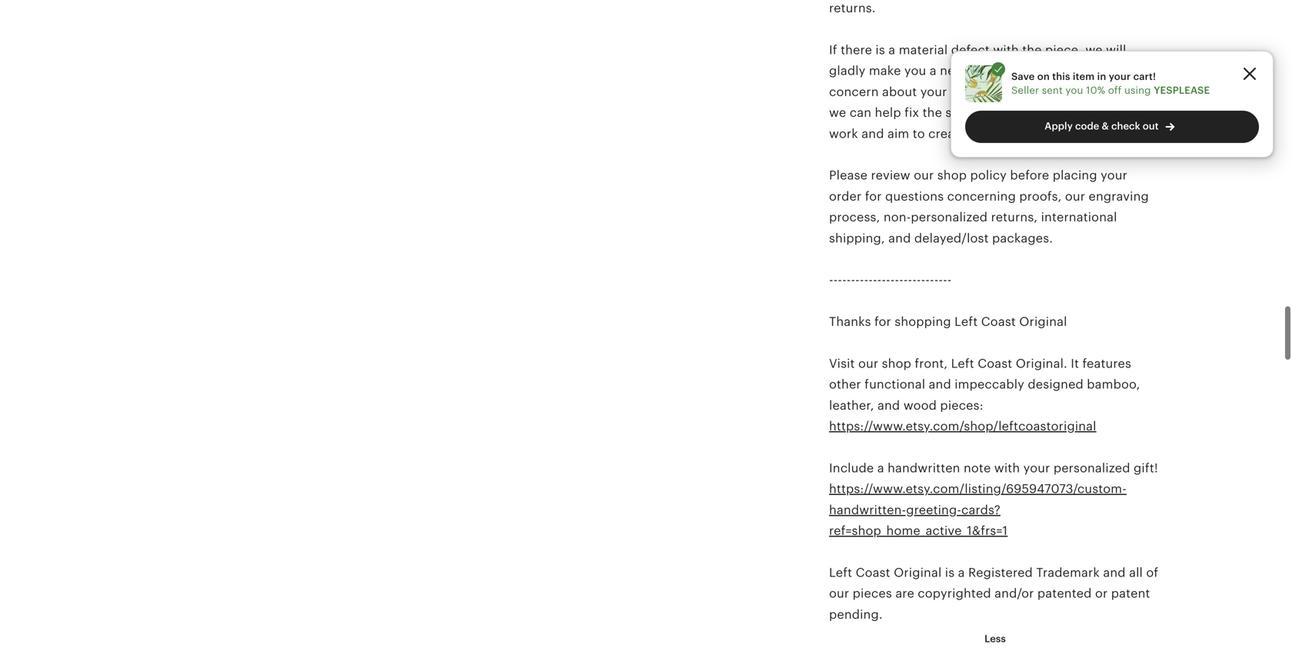 Task type: locate. For each thing, give the bounding box(es) containing it.
if
[[830, 43, 838, 57], [999, 64, 1007, 78]]

0 horizontal spatial original
[[894, 566, 942, 580]]

you down item
[[1066, 85, 1084, 96]]

designed
[[1028, 378, 1084, 392]]

seller
[[1012, 85, 1040, 96]]

https://www.etsy.com/shop/leftcoastoriginal
[[830, 420, 1097, 434]]

left right front,
[[952, 357, 975, 371]]

include
[[830, 462, 875, 476]]

0 horizontal spatial the
[[923, 106, 943, 120]]

other
[[830, 378, 862, 392]]

coast up 'original.'
[[982, 315, 1017, 329]]

1 vertical spatial with
[[995, 462, 1021, 476]]

1 vertical spatial original
[[894, 566, 942, 580]]

have
[[1035, 64, 1064, 78]]

visit
[[830, 357, 855, 371]]

4 - from the left
[[843, 273, 847, 287]]

wood
[[904, 399, 937, 413]]

to
[[913, 127, 926, 141]]

if right 'one.' on the right top
[[999, 64, 1007, 78]]

2 - from the left
[[834, 273, 838, 287]]

24 - from the left
[[930, 273, 935, 287]]

first
[[1107, 85, 1130, 99]]

and down functional
[[878, 399, 901, 413]]

coast up pieces
[[856, 566, 891, 580]]

the right fix
[[923, 106, 943, 120]]

14 - from the left
[[887, 273, 891, 287]]

or inside "left coast original is a registered trademark and all of our pieces are copyrighted and/or patented or patent pending."
[[1096, 587, 1108, 601]]

0 vertical spatial the
[[1023, 43, 1043, 57]]

1 horizontal spatial we
[[1086, 43, 1103, 57]]

0 vertical spatial is
[[876, 43, 886, 57]]

can
[[850, 106, 872, 120]]

you
[[905, 64, 927, 78], [1010, 64, 1032, 78], [1066, 85, 1084, 96]]

0 vertical spatial for
[[866, 190, 882, 203]]

personalized up delayed/lost at right
[[912, 211, 988, 224]]

the down situation.
[[971, 127, 990, 141]]

2 horizontal spatial you
[[1066, 85, 1084, 96]]

apply
[[1045, 120, 1073, 132]]

save on this item in your cart! seller sent you 10% off using yesplease
[[1012, 71, 1211, 96]]

create
[[929, 127, 967, 141]]

1 vertical spatial we
[[830, 106, 847, 120]]

we left will
[[1086, 43, 1103, 57]]

trademark
[[1037, 566, 1101, 580]]

copyrighted
[[918, 587, 992, 601]]

for right thanks
[[875, 315, 892, 329]]

if left there
[[830, 43, 838, 57]]

returns,
[[992, 211, 1038, 224]]

1 vertical spatial coast
[[978, 357, 1013, 371]]

coast up impeccably
[[978, 357, 1013, 371]]

1 horizontal spatial is
[[946, 566, 955, 580]]

is up make
[[876, 43, 886, 57]]

or up using
[[1133, 64, 1146, 78]]

a up make
[[889, 43, 896, 57]]

original up are
[[894, 566, 942, 580]]

your down new
[[921, 85, 948, 99]]

and down front,
[[929, 378, 952, 392]]

1 vertical spatial or
[[1096, 587, 1108, 601]]

19 - from the left
[[909, 273, 913, 287]]

0 horizontal spatial is
[[876, 43, 886, 57]]

products.
[[1086, 127, 1144, 141]]

our up the check on the right
[[1109, 106, 1130, 120]]

left up pending.
[[830, 566, 853, 580]]

and down can
[[862, 127, 885, 141]]

is up copyrighted
[[946, 566, 955, 580]]

-
[[830, 273, 834, 287], [834, 273, 838, 287], [838, 273, 843, 287], [843, 273, 847, 287], [847, 273, 852, 287], [852, 273, 856, 287], [856, 273, 860, 287], [860, 273, 865, 287], [865, 273, 869, 287], [869, 273, 873, 287], [873, 273, 878, 287], [878, 273, 882, 287], [882, 273, 887, 287], [887, 273, 891, 287], [891, 273, 895, 287], [895, 273, 900, 287], [900, 273, 904, 287], [904, 273, 909, 287], [909, 273, 913, 287], [913, 273, 917, 287], [917, 273, 922, 287], [922, 273, 926, 287], [926, 273, 930, 287], [930, 273, 935, 287], [935, 273, 939, 287], [939, 273, 944, 287], [944, 273, 948, 287], [948, 273, 952, 287]]

10%
[[1087, 85, 1106, 96]]

patented
[[1038, 587, 1092, 601]]

personalized
[[912, 211, 988, 224], [1054, 462, 1131, 476]]

pieces:
[[941, 399, 984, 413]]

concerning
[[948, 190, 1017, 203]]

and down non-
[[889, 231, 912, 245]]

2 vertical spatial coast
[[856, 566, 891, 580]]

1 horizontal spatial personalized
[[1054, 462, 1131, 476]]

1 vertical spatial for
[[875, 315, 892, 329]]

15 - from the left
[[891, 273, 895, 287]]

our up pending.
[[830, 587, 850, 601]]

0 horizontal spatial shop
[[882, 357, 912, 371]]

for down review
[[866, 190, 882, 203]]

we up work
[[830, 106, 847, 120]]

original up 'original.'
[[1020, 315, 1068, 329]]

our
[[1109, 106, 1130, 120], [914, 169, 935, 183], [1066, 190, 1086, 203], [859, 357, 879, 371], [830, 587, 850, 601]]

the up have
[[1023, 43, 1043, 57]]

question
[[1077, 64, 1130, 78]]

there
[[841, 43, 873, 57]]

11 - from the left
[[873, 273, 878, 287]]

left inside "left coast original is a registered trademark and all of our pieces are copyrighted and/or patented or patent pending."
[[830, 566, 853, 580]]

is inside "left coast original is a registered trademark and all of our pieces are copyrighted and/or patented or patent pending."
[[946, 566, 955, 580]]

gift!
[[1134, 462, 1159, 476]]

shop
[[938, 169, 967, 183], [882, 357, 912, 371]]

in
[[1098, 71, 1107, 82]]

your
[[1110, 71, 1132, 82], [921, 85, 948, 99], [1101, 169, 1128, 183], [1024, 462, 1051, 476]]

1 vertical spatial personalized
[[1054, 462, 1131, 476]]

with up save
[[994, 43, 1020, 57]]

personalized left gift! in the right bottom of the page
[[1054, 462, 1131, 476]]

thanks
[[830, 315, 872, 329]]

0 vertical spatial or
[[1133, 64, 1146, 78]]

work
[[830, 127, 859, 141]]

1 horizontal spatial the
[[971, 127, 990, 141]]

you up seller
[[1010, 64, 1032, 78]]

0 horizontal spatial we
[[830, 106, 847, 120]]

27 - from the left
[[944, 273, 948, 287]]

9 - from the left
[[865, 273, 869, 287]]

shop up concerning
[[938, 169, 967, 183]]

is
[[876, 43, 886, 57], [946, 566, 955, 580]]

https://www.etsy.com/listing/695947073/custom- handwritten-greeting-cards? ref=shop_home_active_1&frs=1 link
[[830, 483, 1127, 538]]

behind
[[1064, 106, 1106, 120]]

of
[[1147, 566, 1159, 580]]

using
[[1125, 85, 1152, 96]]

left right shopping
[[955, 315, 978, 329]]

piece,
[[1046, 43, 1083, 57]]

a inside include a handwritten note with your personalized gift! https://www.etsy.com/listing/695947073/custom- handwritten-greeting-cards? ref=shop_home_active_1&frs=1
[[878, 462, 885, 476]]

0 vertical spatial original
[[1020, 315, 1068, 329]]

7 - from the left
[[856, 273, 860, 287]]

with inside if there is a material defect with the piece, we will gladly make you a new one. if you have a question or concern about your order, please message us first so we can help fix the situation. we stand behind our work and aim to create the highest quality products.
[[994, 43, 1020, 57]]

registered
[[969, 566, 1034, 580]]

please
[[990, 85, 1029, 99]]

0 vertical spatial with
[[994, 43, 1020, 57]]

0 vertical spatial shop
[[938, 169, 967, 183]]

2 vertical spatial the
[[971, 127, 990, 141]]

0 horizontal spatial you
[[905, 64, 927, 78]]

your inside include a handwritten note with your personalized gift! https://www.etsy.com/listing/695947073/custom- handwritten-greeting-cards? ref=shop_home_active_1&frs=1
[[1024, 462, 1051, 476]]

apply code & check out
[[1045, 120, 1159, 132]]

with right note
[[995, 462, 1021, 476]]

with inside include a handwritten note with your personalized gift! https://www.etsy.com/listing/695947073/custom- handwritten-greeting-cards? ref=shop_home_active_1&frs=1
[[995, 462, 1021, 476]]

and inside "left coast original is a registered trademark and all of our pieces are copyrighted and/or patented or patent pending."
[[1104, 566, 1126, 580]]

1 horizontal spatial if
[[999, 64, 1007, 78]]

1 vertical spatial shop
[[882, 357, 912, 371]]

a right include
[[878, 462, 885, 476]]

and left all
[[1104, 566, 1126, 580]]

pieces
[[853, 587, 893, 601]]

1 horizontal spatial or
[[1133, 64, 1146, 78]]

review
[[872, 169, 911, 183]]

shop inside visit our shop front, left coast original. it features other functional and impeccably designed bamboo, leather, and wood pieces: https://www.etsy.com/shop/leftcoastoriginal
[[882, 357, 912, 371]]

coast inside visit our shop front, left coast original. it features other functional and impeccably designed bamboo, leather, and wood pieces: https://www.etsy.com/shop/leftcoastoriginal
[[978, 357, 1013, 371]]

sent
[[1043, 85, 1063, 96]]

0 vertical spatial personalized
[[912, 211, 988, 224]]

the
[[1023, 43, 1043, 57], [923, 106, 943, 120], [971, 127, 990, 141]]

our right visit
[[859, 357, 879, 371]]

you down material
[[905, 64, 927, 78]]

new
[[941, 64, 965, 78]]

about
[[883, 85, 918, 99]]

your right note
[[1024, 462, 1051, 476]]

with
[[994, 43, 1020, 57], [995, 462, 1021, 476]]

----------------------------
[[830, 273, 952, 287]]

concern
[[830, 85, 879, 99]]

yesplease
[[1155, 85, 1211, 96]]

original inside "left coast original is a registered trademark and all of our pieces are copyrighted and/or patented or patent pending."
[[894, 566, 942, 580]]

make
[[870, 64, 902, 78]]

item
[[1074, 71, 1095, 82]]

we
[[1005, 106, 1024, 120]]

21 - from the left
[[917, 273, 922, 287]]

2 vertical spatial left
[[830, 566, 853, 580]]

left
[[955, 315, 978, 329], [952, 357, 975, 371], [830, 566, 853, 580]]

1 horizontal spatial shop
[[938, 169, 967, 183]]

a up copyrighted
[[959, 566, 966, 580]]

your up off
[[1110, 71, 1132, 82]]

0 vertical spatial if
[[830, 43, 838, 57]]

our inside "left coast original is a registered trademark and all of our pieces are copyrighted and/or patented or patent pending."
[[830, 587, 850, 601]]

1 vertical spatial is
[[946, 566, 955, 580]]

20 - from the left
[[913, 273, 917, 287]]

original
[[1020, 315, 1068, 329], [894, 566, 942, 580]]

or inside if there is a material defect with the piece, we will gladly make you a new one. if you have a question or concern about your order, please message us first so we can help fix the situation. we stand behind our work and aim to create the highest quality products.
[[1133, 64, 1146, 78]]

off
[[1109, 85, 1122, 96]]

1 vertical spatial left
[[952, 357, 975, 371]]

1 vertical spatial if
[[999, 64, 1007, 78]]

or left patent
[[1096, 587, 1108, 601]]

shop up functional
[[882, 357, 912, 371]]

packages.
[[993, 231, 1054, 245]]

0 horizontal spatial personalized
[[912, 211, 988, 224]]

our down placing
[[1066, 190, 1086, 203]]

0 horizontal spatial or
[[1096, 587, 1108, 601]]

10 - from the left
[[869, 273, 873, 287]]

a
[[889, 43, 896, 57], [930, 64, 937, 78], [1067, 64, 1074, 78], [878, 462, 885, 476], [959, 566, 966, 580]]

check
[[1112, 120, 1141, 132]]

stand
[[1027, 106, 1061, 120]]

you inside the save on this item in your cart! seller sent you 10% off using yesplease
[[1066, 85, 1084, 96]]

your up 'engraving'
[[1101, 169, 1128, 183]]

a right have
[[1067, 64, 1074, 78]]

we
[[1086, 43, 1103, 57], [830, 106, 847, 120]]

code
[[1076, 120, 1100, 132]]

save
[[1012, 71, 1036, 82]]



Task type: vqa. For each thing, say whether or not it's contained in the screenshot.
26th - from left
yes



Task type: describe. For each thing, give the bounding box(es) containing it.
questions
[[886, 190, 944, 203]]

shopping
[[895, 315, 952, 329]]

23 - from the left
[[926, 273, 930, 287]]

for inside please review our shop policy before placing your order for questions concerning proofs, our engraving process, non-personalized returns, international shipping, and delayed/lost packages.
[[866, 190, 882, 203]]

visit our shop front, left coast original. it features other functional and impeccably designed bamboo, leather, and wood pieces: https://www.etsy.com/shop/leftcoastoriginal
[[830, 357, 1141, 434]]

26 - from the left
[[939, 273, 944, 287]]

16 - from the left
[[895, 273, 900, 287]]

defect
[[952, 43, 990, 57]]

thanks for shopping left coast original
[[830, 315, 1068, 329]]

are
[[896, 587, 915, 601]]

22 - from the left
[[922, 273, 926, 287]]

&
[[1102, 120, 1110, 132]]

order
[[830, 190, 862, 203]]

if there is a material defect with the piece, we will gladly make you a new one. if you have a question or concern about your order, please message us first so we can help fix the situation. we stand behind our work and aim to create the highest quality products.
[[830, 43, 1147, 141]]

left coast original is a registered trademark and all of our pieces are copyrighted and/or patented or patent pending.
[[830, 566, 1159, 622]]

your inside please review our shop policy before placing your order for questions concerning proofs, our engraving process, non-personalized returns, international shipping, and delayed/lost packages.
[[1101, 169, 1128, 183]]

message
[[1033, 85, 1086, 99]]

personalized inside include a handwritten note with your personalized gift! https://www.etsy.com/listing/695947073/custom- handwritten-greeting-cards? ref=shop_home_active_1&frs=1
[[1054, 462, 1131, 476]]

so
[[1133, 85, 1147, 99]]

non-
[[884, 211, 912, 224]]

0 horizontal spatial if
[[830, 43, 838, 57]]

25 - from the left
[[935, 273, 939, 287]]

material
[[899, 43, 948, 57]]

this
[[1053, 71, 1071, 82]]

your inside if there is a material defect with the piece, we will gladly make you a new one. if you have a question or concern about your order, please message us first so we can help fix the situation. we stand behind our work and aim to create the highest quality products.
[[921, 85, 948, 99]]

us
[[1089, 85, 1103, 99]]

one.
[[969, 64, 995, 78]]

out
[[1143, 120, 1159, 132]]

1 vertical spatial the
[[923, 106, 943, 120]]

patent
[[1112, 587, 1151, 601]]

proofs,
[[1020, 190, 1062, 203]]

17 - from the left
[[900, 273, 904, 287]]

is inside if there is a material defect with the piece, we will gladly make you a new one. if you have a question or concern about your order, please message us first so we can help fix the situation. we stand behind our work and aim to create the highest quality products.
[[876, 43, 886, 57]]

https://www.etsy.com/shop/leftcoastoriginal link
[[830, 420, 1097, 434]]

bamboo,
[[1088, 378, 1141, 392]]

our inside visit our shop front, left coast original. it features other functional and impeccably designed bamboo, leather, and wood pieces: https://www.etsy.com/shop/leftcoastoriginal
[[859, 357, 879, 371]]

a inside "left coast original is a registered trademark and all of our pieces are copyrighted and/or patented or patent pending."
[[959, 566, 966, 580]]

a left new
[[930, 64, 937, 78]]

18 - from the left
[[904, 273, 909, 287]]

apply code & check out link
[[966, 111, 1260, 143]]

and/or
[[995, 587, 1035, 601]]

gladly
[[830, 64, 866, 78]]

2 horizontal spatial the
[[1023, 43, 1043, 57]]

0 vertical spatial we
[[1086, 43, 1103, 57]]

quality
[[1042, 127, 1082, 141]]

international
[[1042, 211, 1118, 224]]

our up questions
[[914, 169, 935, 183]]

fix
[[905, 106, 920, 120]]

ref=shop_home_active_1&frs=1
[[830, 524, 1008, 538]]

left inside visit our shop front, left coast original. it features other functional and impeccably designed bamboo, leather, and wood pieces: https://www.etsy.com/shop/leftcoastoriginal
[[952, 357, 975, 371]]

it
[[1072, 357, 1080, 371]]

delayed/lost
[[915, 231, 989, 245]]

your inside the save on this item in your cart! seller sent you 10% off using yesplease
[[1110, 71, 1132, 82]]

1 - from the left
[[830, 273, 834, 287]]

pending.
[[830, 608, 883, 622]]

help
[[875, 106, 902, 120]]

on
[[1038, 71, 1050, 82]]

8 - from the left
[[860, 273, 865, 287]]

less
[[985, 634, 1007, 645]]

13 - from the left
[[882, 273, 887, 287]]

shipping,
[[830, 231, 886, 245]]

12 - from the left
[[878, 273, 882, 287]]

0 vertical spatial left
[[955, 315, 978, 329]]

front,
[[915, 357, 948, 371]]

all
[[1130, 566, 1144, 580]]

our inside if there is a material defect with the piece, we will gladly make you a new one. if you have a question or concern about your order, please message us first so we can help fix the situation. we stand behind our work and aim to create the highest quality products.
[[1109, 106, 1130, 120]]

engraving
[[1089, 190, 1150, 203]]

personalized inside please review our shop policy before placing your order for questions concerning proofs, our engraving process, non-personalized returns, international shipping, and delayed/lost packages.
[[912, 211, 988, 224]]

features
[[1083, 357, 1132, 371]]

will
[[1107, 43, 1127, 57]]

policy
[[971, 169, 1007, 183]]

cards?
[[962, 504, 1001, 517]]

handwritten-
[[830, 504, 907, 517]]

please review our shop policy before placing your order for questions concerning proofs, our engraving process, non-personalized returns, international shipping, and delayed/lost packages.
[[830, 169, 1150, 245]]

cart!
[[1134, 71, 1157, 82]]

and inside if there is a material defect with the piece, we will gladly make you a new one. if you have a question or concern about your order, please message us first so we can help fix the situation. we stand behind our work and aim to create the highest quality products.
[[862, 127, 885, 141]]

less button
[[974, 626, 1018, 652]]

28 - from the left
[[948, 273, 952, 287]]

3 - from the left
[[838, 273, 843, 287]]

highest
[[994, 127, 1038, 141]]

situation.
[[946, 106, 1002, 120]]

placing
[[1053, 169, 1098, 183]]

coast inside "left coast original is a registered trademark and all of our pieces are copyrighted and/or patented or patent pending."
[[856, 566, 891, 580]]

https://www.etsy.com/listing/695947073/custom-
[[830, 483, 1127, 496]]

1 horizontal spatial you
[[1010, 64, 1032, 78]]

aim
[[888, 127, 910, 141]]

and inside please review our shop policy before placing your order for questions concerning proofs, our engraving process, non-personalized returns, international shipping, and delayed/lost packages.
[[889, 231, 912, 245]]

order,
[[951, 85, 987, 99]]

6 - from the left
[[852, 273, 856, 287]]

note
[[964, 462, 992, 476]]

shop inside please review our shop policy before placing your order for questions concerning proofs, our engraving process, non-personalized returns, international shipping, and delayed/lost packages.
[[938, 169, 967, 183]]

process,
[[830, 211, 881, 224]]

5 - from the left
[[847, 273, 852, 287]]

0 vertical spatial coast
[[982, 315, 1017, 329]]

1 horizontal spatial original
[[1020, 315, 1068, 329]]

please
[[830, 169, 868, 183]]

handwritten
[[888, 462, 961, 476]]



